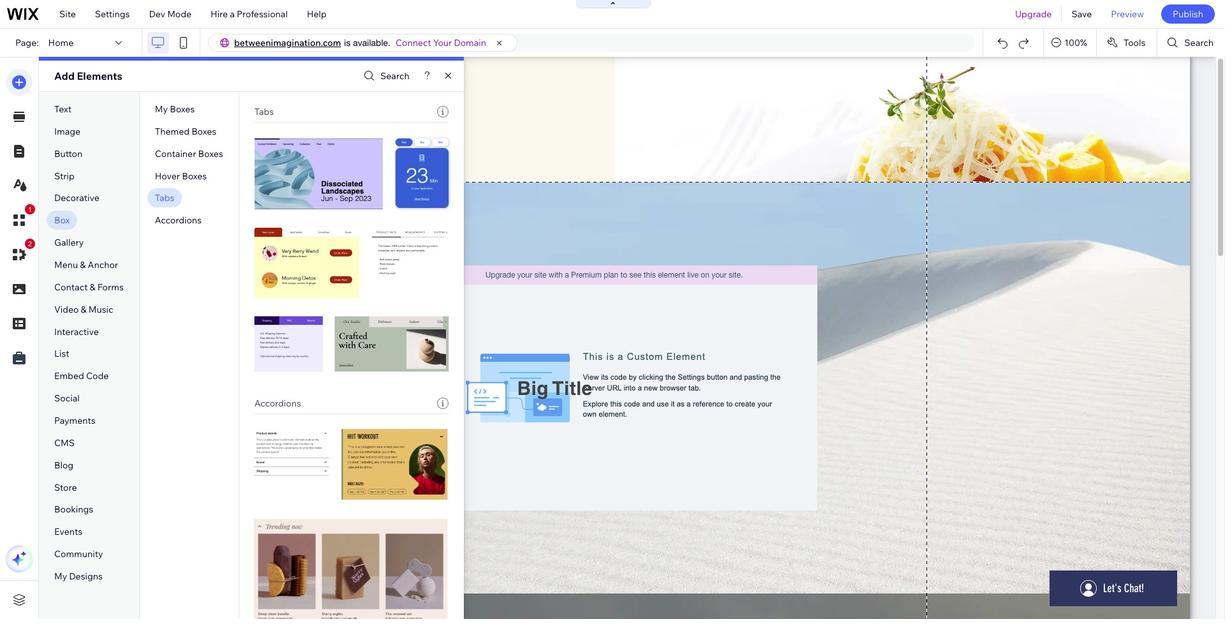 Task type: vqa. For each thing, say whether or not it's contained in the screenshot.
Chic at the bottom left of page
no



Task type: describe. For each thing, give the bounding box(es) containing it.
video & music
[[54, 304, 113, 315]]

payments
[[54, 415, 96, 426]]

1 vertical spatial search button
[[361, 67, 410, 85]]

is available. connect your domain
[[344, 37, 486, 49]]

code
[[86, 370, 109, 382]]

hover
[[155, 170, 180, 182]]

save button
[[1062, 0, 1102, 28]]

1
[[28, 206, 32, 213]]

container boxes
[[155, 148, 223, 159]]

my boxes
[[155, 103, 195, 115]]

betweenimagination.com
[[234, 37, 341, 49]]

settings
[[95, 8, 130, 20]]

connect
[[396, 37, 431, 49]]

my designs
[[54, 571, 103, 582]]

save
[[1072, 8, 1092, 20]]

0 horizontal spatial search
[[380, 70, 410, 82]]

help
[[307, 8, 327, 20]]

domain
[[454, 37, 486, 49]]

2 button
[[6, 239, 35, 268]]

preview
[[1112, 8, 1144, 20]]

1 button
[[6, 204, 35, 234]]

boxes for themed boxes
[[192, 126, 217, 137]]

image
[[54, 126, 81, 137]]

0 vertical spatial search
[[1185, 37, 1214, 49]]

2
[[28, 240, 32, 248]]

boxes for my boxes
[[170, 103, 195, 115]]

contact & forms
[[54, 281, 124, 293]]

list
[[54, 348, 69, 360]]

embed
[[54, 370, 84, 382]]

blog
[[54, 459, 74, 471]]

& for video
[[81, 304, 87, 315]]

boxes for container boxes
[[198, 148, 223, 159]]

mode
[[167, 8, 192, 20]]

home
[[48, 37, 74, 49]]

your
[[433, 37, 452, 49]]

container
[[155, 148, 196, 159]]

boxes for hover boxes
[[182, 170, 207, 182]]

music
[[89, 304, 113, 315]]

add elements
[[54, 70, 122, 82]]

0 vertical spatial accordions
[[155, 215, 202, 226]]

text
[[54, 103, 72, 115]]

forms
[[98, 281, 124, 293]]

elements
[[77, 70, 122, 82]]

contact
[[54, 281, 88, 293]]

hover boxes
[[155, 170, 207, 182]]

publish button
[[1162, 4, 1215, 24]]

designs
[[69, 571, 103, 582]]

dev mode
[[149, 8, 192, 20]]



Task type: locate. For each thing, give the bounding box(es) containing it.
boxes
[[170, 103, 195, 115], [192, 126, 217, 137], [198, 148, 223, 159], [182, 170, 207, 182]]

100%
[[1065, 37, 1088, 49]]

& right video
[[81, 304, 87, 315]]

0 vertical spatial &
[[80, 259, 86, 271]]

boxes up the themed boxes
[[170, 103, 195, 115]]

decorative
[[54, 192, 100, 204]]

&
[[80, 259, 86, 271], [90, 281, 96, 293], [81, 304, 87, 315]]

& for menu
[[80, 259, 86, 271]]

boxes up container boxes
[[192, 126, 217, 137]]

site
[[59, 8, 76, 20]]

is
[[344, 38, 351, 48]]

upgrade
[[1016, 8, 1052, 20]]

tools
[[1124, 37, 1146, 49]]

0 vertical spatial tabs
[[254, 106, 274, 117]]

tools button
[[1097, 29, 1157, 57]]

hire
[[211, 8, 228, 20]]

publish
[[1173, 8, 1204, 20]]

1 horizontal spatial my
[[155, 103, 168, 115]]

my up themed
[[155, 103, 168, 115]]

1 horizontal spatial tabs
[[254, 106, 274, 117]]

accordions
[[155, 215, 202, 226], [254, 398, 301, 409]]

strip
[[54, 170, 75, 182]]

1 vertical spatial &
[[90, 281, 96, 293]]

my for my boxes
[[155, 103, 168, 115]]

1 vertical spatial accordions
[[254, 398, 301, 409]]

0 horizontal spatial tabs
[[155, 192, 174, 204]]

menu
[[54, 259, 78, 271]]

1 horizontal spatial search button
[[1158, 29, 1226, 57]]

& for contact
[[90, 281, 96, 293]]

1 horizontal spatial accordions
[[254, 398, 301, 409]]

1 horizontal spatial search
[[1185, 37, 1214, 49]]

embed code
[[54, 370, 109, 382]]

preview button
[[1102, 0, 1154, 28]]

anchor
[[88, 259, 118, 271]]

search button
[[1158, 29, 1226, 57], [361, 67, 410, 85]]

box
[[54, 215, 70, 226]]

1 vertical spatial my
[[54, 571, 67, 582]]

my left designs
[[54, 571, 67, 582]]

0 horizontal spatial search button
[[361, 67, 410, 85]]

1 vertical spatial tabs
[[155, 192, 174, 204]]

& left forms
[[90, 281, 96, 293]]

available.
[[353, 38, 391, 48]]

search button down publish
[[1158, 29, 1226, 57]]

store
[[54, 482, 77, 493]]

1 vertical spatial search
[[380, 70, 410, 82]]

0 vertical spatial my
[[155, 103, 168, 115]]

a
[[230, 8, 235, 20]]

hire a professional
[[211, 8, 288, 20]]

boxes down container boxes
[[182, 170, 207, 182]]

0 horizontal spatial accordions
[[155, 215, 202, 226]]

search down publish
[[1185, 37, 1214, 49]]

100% button
[[1044, 29, 1097, 57]]

cms
[[54, 437, 75, 449]]

dev
[[149, 8, 165, 20]]

interactive
[[54, 326, 99, 337]]

video
[[54, 304, 79, 315]]

2 vertical spatial &
[[81, 304, 87, 315]]

0 vertical spatial search button
[[1158, 29, 1226, 57]]

button
[[54, 148, 83, 159]]

themed boxes
[[155, 126, 217, 137]]

my
[[155, 103, 168, 115], [54, 571, 67, 582]]

0 horizontal spatial my
[[54, 571, 67, 582]]

community
[[54, 548, 103, 560]]

menu & anchor
[[54, 259, 118, 271]]

search
[[1185, 37, 1214, 49], [380, 70, 410, 82]]

gallery
[[54, 237, 84, 248]]

social
[[54, 393, 80, 404]]

professional
[[237, 8, 288, 20]]

search down connect
[[380, 70, 410, 82]]

add
[[54, 70, 75, 82]]

my for my designs
[[54, 571, 67, 582]]

bookings
[[54, 504, 93, 515]]

events
[[54, 526, 82, 538]]

& right menu
[[80, 259, 86, 271]]

search button down available.
[[361, 67, 410, 85]]

boxes down the themed boxes
[[198, 148, 223, 159]]

themed
[[155, 126, 190, 137]]

tabs
[[254, 106, 274, 117], [155, 192, 174, 204]]



